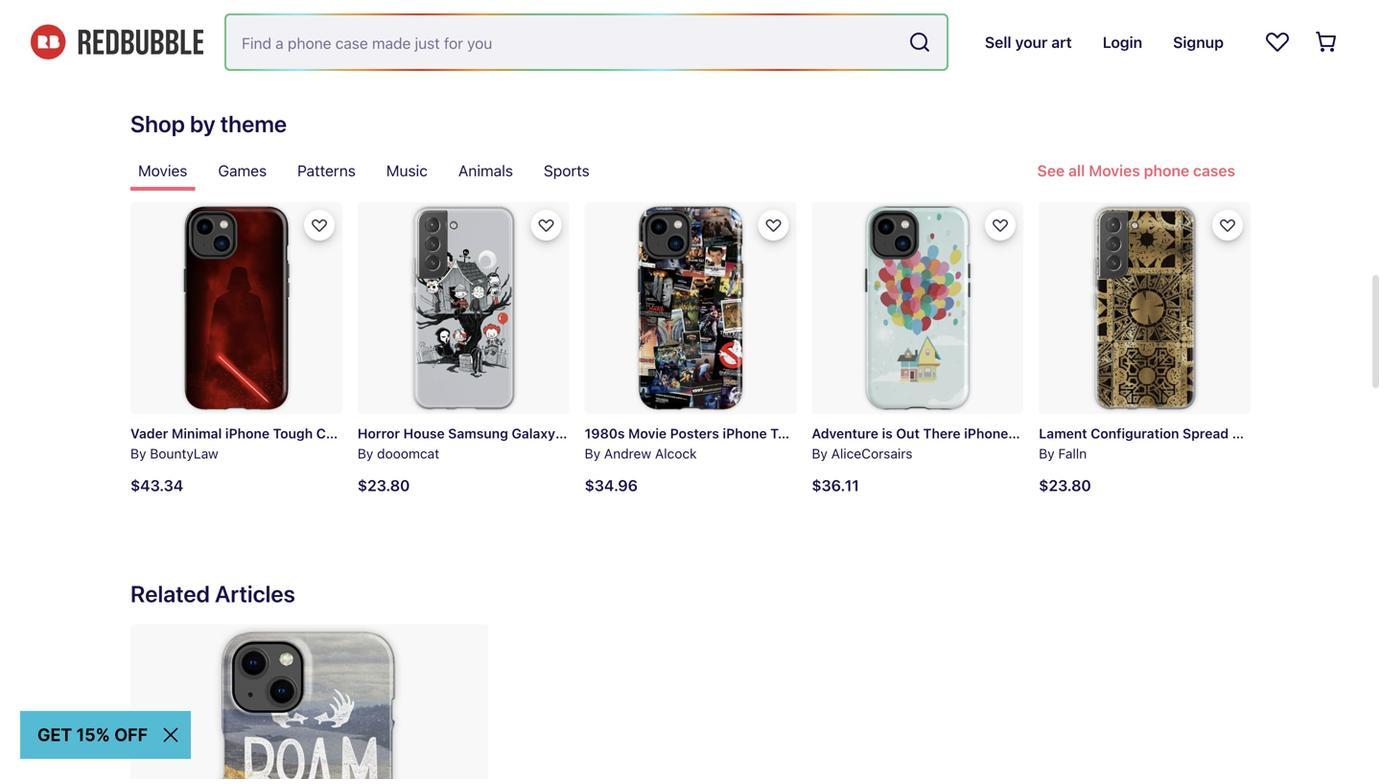 Task type: vqa. For each thing, say whether or not it's contained in the screenshot.
'vader minimal iphone tough case by bountylaw'
yes



Task type: locate. For each thing, give the bounding box(es) containing it.
by inside "1980s movie posters iphone tough case by andrew alcock"
[[585, 446, 601, 462]]

0 horizontal spatial soft
[[559, 426, 586, 442]]

games link
[[210, 151, 274, 191]]

case up andrew
[[589, 426, 622, 442]]

iphone inside "1980s movie posters iphone tough case by andrew alcock"
[[723, 426, 767, 442]]

2 by from the left
[[358, 446, 373, 462]]

2 horizontal spatial iphone
[[964, 426, 1008, 442]]

adventure
[[812, 426, 879, 442]]

galaxy left 1980s
[[512, 426, 555, 442]]

0 horizontal spatial tough
[[273, 426, 313, 442]]

bountylaw
[[150, 446, 218, 462]]

$29.75
[[357, 1, 408, 19]]

1 galaxy from the left
[[512, 426, 555, 442]]

2 horizontal spatial $23.80
[[1039, 477, 1091, 495]]

alcock
[[655, 446, 697, 462]]

vader
[[130, 426, 168, 442]]

0 horizontal spatial iphone
[[225, 426, 270, 442]]

tough
[[273, 426, 313, 442], [1012, 426, 1052, 442], [770, 426, 810, 442]]

iphone right the minimal
[[225, 426, 270, 442]]

0 horizontal spatial samsung
[[448, 426, 508, 442]]

None field
[[226, 15, 947, 69]]

posters
[[670, 426, 719, 442]]

1 iphone from the left
[[225, 426, 270, 442]]

dooomcat
[[377, 446, 439, 462]]

galaxy
[[512, 426, 555, 442], [1296, 426, 1340, 442]]

lament configuration spread samsung galaxy soft c by falln
[[1039, 426, 1381, 462]]

$23.80 for horror house samsung galaxy soft case by dooomcat
[[358, 477, 410, 495]]

2 galaxy from the left
[[1296, 426, 1340, 442]]

case left the 'horror'
[[316, 426, 349, 442]]

by inside lament configuration spread samsung galaxy soft c by falln
[[1039, 446, 1055, 462]]

case up falln
[[1055, 426, 1087, 442]]

alicecorsairs
[[831, 446, 913, 462]]

by down the 'horror'
[[358, 446, 373, 462]]

$43.34
[[130, 477, 183, 495]]

horror
[[358, 426, 400, 442]]

shop
[[130, 110, 185, 137]]

by inside horror house samsung galaxy soft case by dooomcat
[[358, 446, 373, 462]]

$24.79
[[583, 1, 635, 19]]

5 by from the left
[[1039, 446, 1055, 462]]

2 case from the left
[[589, 426, 622, 442]]

galaxy left the c
[[1296, 426, 1340, 442]]

2 horizontal spatial tough
[[1012, 426, 1052, 442]]

by
[[130, 446, 146, 462], [358, 446, 373, 462], [812, 446, 828, 462], [585, 446, 601, 462], [1039, 446, 1055, 462]]

1980s movie posters iphone tough case by andrew alcock
[[585, 426, 846, 462]]

4 by from the left
[[585, 446, 601, 462]]

1 case from the left
[[316, 426, 349, 442]]

1 samsung from the left
[[448, 426, 508, 442]]

music link
[[379, 151, 435, 191]]

1 horizontal spatial $23.80
[[810, 1, 862, 19]]

case inside horror house samsung galaxy soft case by dooomcat
[[589, 426, 622, 442]]

tough left the 'horror'
[[273, 426, 313, 442]]

case up the alicecorsairs
[[814, 426, 846, 442]]

1 tough from the left
[[273, 426, 313, 442]]

$23.80
[[810, 1, 862, 19], [358, 477, 410, 495], [1039, 477, 1091, 495]]

1 horizontal spatial soft
[[1343, 426, 1370, 442]]

by inside "adventure is out there iphone tough case by alicecorsairs"
[[812, 446, 828, 462]]

tough right there
[[1012, 426, 1052, 442]]

1 horizontal spatial tough
[[770, 426, 810, 442]]

by down adventure
[[812, 446, 828, 462]]

2 tough from the left
[[1012, 426, 1052, 442]]

samsung right house
[[448, 426, 508, 442]]

samsung right spread
[[1232, 426, 1292, 442]]

sports
[[544, 162, 590, 180]]

soft
[[559, 426, 586, 442], [1343, 426, 1370, 442]]

3 tough from the left
[[770, 426, 810, 442]]

tough left adventure
[[770, 426, 810, 442]]

house
[[403, 426, 445, 442]]

is
[[882, 426, 893, 442]]

configuration
[[1091, 426, 1179, 442]]

related articles
[[130, 581, 295, 608]]

3 case from the left
[[1055, 426, 1087, 442]]

spread
[[1183, 426, 1229, 442]]

samsung inside lament configuration spread samsung galaxy soft c by falln
[[1232, 426, 1292, 442]]

by down lament
[[1039, 446, 1055, 462]]

0 horizontal spatial $23.80
[[358, 477, 410, 495]]

horror house samsung galaxy soft case by dooomcat
[[358, 426, 622, 462]]

1 horizontal spatial samsung
[[1232, 426, 1292, 442]]

soft left the c
[[1343, 426, 1370, 442]]

games
[[218, 162, 267, 180]]

music
[[386, 162, 428, 180]]

1 horizontal spatial galaxy
[[1296, 426, 1340, 442]]

samsung
[[448, 426, 508, 442], [1232, 426, 1292, 442]]

galaxy inside horror house samsung galaxy soft case by dooomcat
[[512, 426, 555, 442]]

movie
[[628, 426, 667, 442]]

shop by theme
[[130, 110, 287, 137]]

soft up $34.96
[[559, 426, 586, 442]]

by down vader at the bottom of the page
[[130, 446, 146, 462]]

by down 1980s
[[585, 446, 601, 462]]

1 by from the left
[[130, 446, 146, 462]]

3 iphone from the left
[[723, 426, 767, 442]]

3 by from the left
[[812, 446, 828, 462]]

1980s
[[585, 426, 625, 442]]

iphone
[[225, 426, 270, 442], [964, 426, 1008, 442], [723, 426, 767, 442]]

iphone right the posters in the bottom of the page
[[723, 426, 767, 442]]

2 soft from the left
[[1343, 426, 1370, 442]]

4 case from the left
[[814, 426, 846, 442]]

2 samsung from the left
[[1232, 426, 1292, 442]]

1 soft from the left
[[559, 426, 586, 442]]

2 iphone from the left
[[964, 426, 1008, 442]]

0 horizontal spatial galaxy
[[512, 426, 555, 442]]

Search term search field
[[226, 15, 901, 69]]

1 horizontal spatial iphone
[[723, 426, 767, 442]]

related
[[130, 581, 210, 608]]

theme
[[220, 110, 287, 137]]

iphone right there
[[964, 426, 1008, 442]]

case
[[316, 426, 349, 442], [589, 426, 622, 442], [1055, 426, 1087, 442], [814, 426, 846, 442]]



Task type: describe. For each thing, give the bounding box(es) containing it.
adventure is out there iphone tough case by alicecorsairs
[[812, 426, 1087, 462]]

animals
[[458, 162, 513, 180]]

soft inside horror house samsung galaxy soft case by dooomcat
[[559, 426, 586, 442]]

iphone inside "adventure is out there iphone tough case by alicecorsairs"
[[964, 426, 1008, 442]]

minimal
[[172, 426, 222, 442]]

patterns
[[297, 162, 356, 180]]

lament
[[1039, 426, 1087, 442]]

patterns link
[[290, 151, 363, 191]]

redbubble logo image
[[31, 25, 203, 60]]

tough inside vader minimal iphone tough case by bountylaw
[[273, 426, 313, 442]]

$29.75 link
[[357, 0, 568, 34]]

movies
[[138, 162, 187, 180]]

galaxy inside lament configuration spread samsung galaxy soft c by falln
[[1296, 426, 1340, 442]]

case inside "1980s movie posters iphone tough case by andrew alcock"
[[814, 426, 846, 442]]

movies link
[[130, 151, 195, 191]]

$36.11
[[812, 477, 859, 495]]

by
[[190, 110, 215, 137]]

case inside "adventure is out there iphone tough case by alicecorsairs"
[[1055, 426, 1087, 442]]

samsung inside horror house samsung galaxy soft case by dooomcat
[[448, 426, 508, 442]]

vader minimal iphone tough case by bountylaw
[[130, 426, 349, 462]]

tough inside "adventure is out there iphone tough case by alicecorsairs"
[[1012, 426, 1052, 442]]

articles
[[215, 581, 295, 608]]

sports link
[[536, 151, 597, 191]]

soft inside lament configuration spread samsung galaxy soft c by falln
[[1343, 426, 1370, 442]]

animals link
[[451, 151, 521, 191]]

$23.80 for lament configuration spread samsung galaxy soft c by falln
[[1039, 477, 1091, 495]]

$24.79 link
[[583, 0, 794, 34]]

c
[[1373, 426, 1381, 442]]

$34.96
[[585, 477, 638, 495]]

by inside vader minimal iphone tough case by bountylaw
[[130, 446, 146, 462]]

out
[[896, 426, 920, 442]]

there
[[923, 426, 961, 442]]

case inside vader minimal iphone tough case by bountylaw
[[316, 426, 349, 442]]

$23.80 inside $23.80 link
[[810, 1, 862, 19]]

iphone inside vader minimal iphone tough case by bountylaw
[[225, 426, 270, 442]]

falln
[[1058, 446, 1087, 462]]

tough inside "1980s movie posters iphone tough case by andrew alcock"
[[770, 426, 810, 442]]

andrew
[[604, 446, 651, 462]]

$23.80 link
[[810, 0, 1021, 34]]



